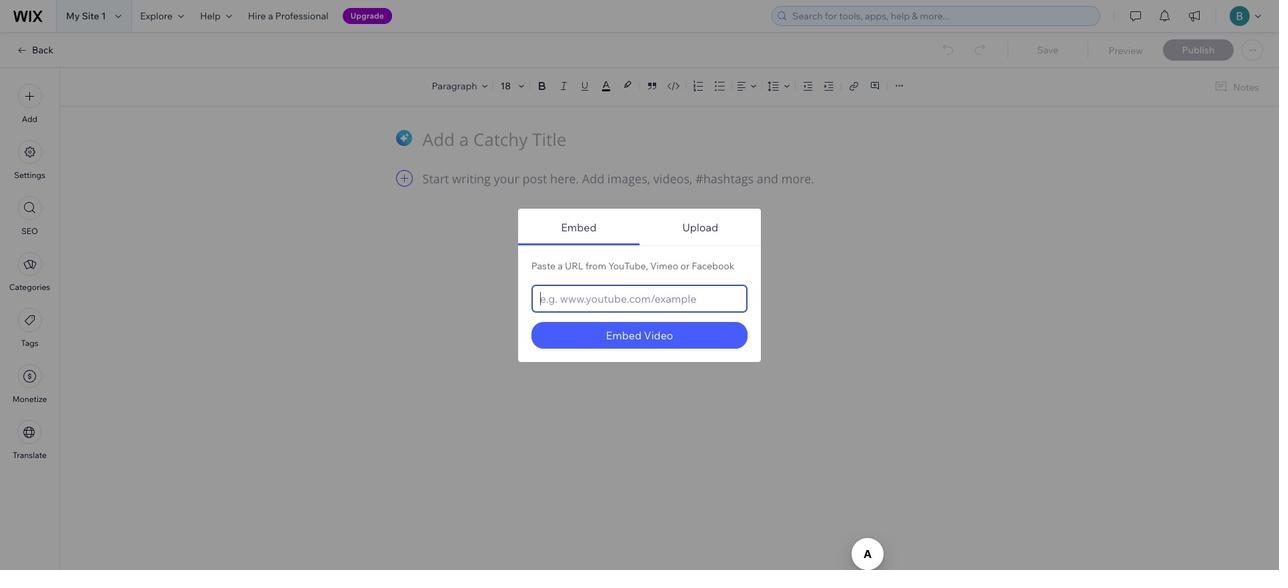Task type: describe. For each thing, give the bounding box(es) containing it.
seo
[[21, 226, 38, 236]]

Font Size field
[[499, 79, 514, 93]]

a for professional
[[268, 10, 273, 22]]

vimeo
[[651, 260, 679, 272]]

tags button
[[18, 308, 42, 348]]

back
[[32, 44, 53, 56]]

categories
[[9, 282, 50, 292]]

youtube,
[[609, 260, 648, 272]]

upload button
[[640, 212, 762, 245]]

Search for tools, apps, help & more... field
[[789, 7, 1096, 25]]

back button
[[16, 44, 53, 56]]

notes
[[1234, 81, 1260, 93]]

from
[[586, 260, 607, 272]]

paste
[[532, 260, 556, 272]]

hire a professional
[[248, 10, 329, 22]]

translate
[[13, 450, 47, 460]]

settings button
[[14, 140, 45, 180]]

my
[[66, 10, 80, 22]]

paragraph
[[432, 80, 477, 92]]

1
[[101, 10, 106, 22]]

hire a professional link
[[240, 0, 337, 32]]

settings
[[14, 170, 45, 180]]

paste a url from youtube, vimeo or facebook
[[532, 260, 735, 272]]



Task type: locate. For each thing, give the bounding box(es) containing it.
embed inside embed video button
[[606, 329, 642, 342]]

0 horizontal spatial a
[[268, 10, 273, 22]]

Add a Catchy Title text field
[[423, 128, 903, 151]]

hire
[[248, 10, 266, 22]]

embed left the video
[[606, 329, 642, 342]]

paragraph button
[[429, 77, 491, 95]]

notes button
[[1210, 78, 1264, 96]]

add button
[[18, 84, 42, 124]]

1 vertical spatial embed
[[606, 329, 642, 342]]

categories button
[[9, 252, 50, 292]]

a right "hire"
[[268, 10, 273, 22]]

professional
[[275, 10, 329, 22]]

embed inside embed 'button'
[[561, 221, 597, 234]]

translate button
[[13, 420, 47, 460]]

tab list
[[518, 212, 762, 349]]

seo button
[[18, 196, 42, 236]]

a for url
[[558, 260, 563, 272]]

upgrade button
[[343, 8, 392, 24]]

upload
[[683, 221, 719, 234]]

1 vertical spatial a
[[558, 260, 563, 272]]

video
[[644, 329, 674, 342]]

embed for embed
[[561, 221, 597, 234]]

menu
[[0, 76, 59, 468]]

monetize button
[[12, 364, 47, 404]]

1 horizontal spatial a
[[558, 260, 563, 272]]

a left 'url'
[[558, 260, 563, 272]]

e.g. www.youtube.com/example url field
[[532, 285, 748, 313]]

embed for embed video
[[606, 329, 642, 342]]

tab list containing embed
[[518, 212, 762, 349]]

embed video
[[606, 329, 674, 342]]

tags
[[21, 338, 38, 348]]

upgrade
[[351, 11, 384, 21]]

help button
[[192, 0, 240, 32]]

or
[[681, 260, 690, 272]]

url
[[565, 260, 584, 272]]

a
[[268, 10, 273, 22], [558, 260, 563, 272]]

monetize
[[12, 394, 47, 404]]

embed button
[[518, 212, 640, 245]]

menu containing add
[[0, 76, 59, 468]]

add
[[22, 114, 37, 124]]

facebook
[[692, 260, 735, 272]]

my site 1
[[66, 10, 106, 22]]

embed up 'url'
[[561, 221, 597, 234]]

explore
[[140, 10, 173, 22]]

1 horizontal spatial embed
[[606, 329, 642, 342]]

0 horizontal spatial embed
[[561, 221, 597, 234]]

embed
[[561, 221, 597, 234], [606, 329, 642, 342]]

0 vertical spatial a
[[268, 10, 273, 22]]

site
[[82, 10, 99, 22]]

0 vertical spatial embed
[[561, 221, 597, 234]]

a inside tab list
[[558, 260, 563, 272]]

help
[[200, 10, 221, 22]]

embed video button
[[532, 322, 748, 349]]



Task type: vqa. For each thing, say whether or not it's contained in the screenshot.
Apps
no



